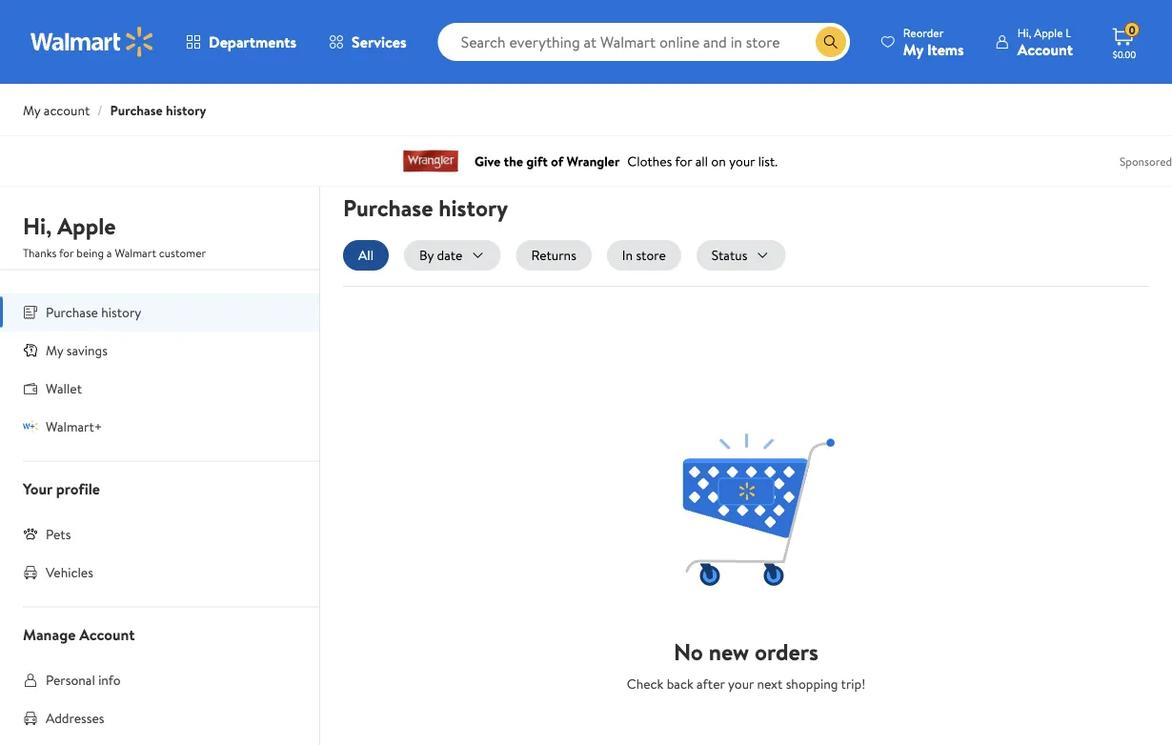 Task type: describe. For each thing, give the bounding box(es) containing it.
search icon image
[[823, 34, 838, 50]]

returns button
[[516, 240, 592, 271]]

no new orders check back after your next shopping trip!
[[627, 636, 865, 693]]

profile
[[56, 478, 100, 499]]

no
[[674, 636, 703, 667]]

pets
[[46, 525, 71, 543]]

0 horizontal spatial purchase
[[46, 303, 98, 321]]

back
[[667, 675, 693, 693]]

0 vertical spatial purchase history
[[343, 192, 508, 223]]

icon image for my savings
[[23, 342, 38, 358]]

pets link
[[0, 515, 319, 553]]

in store
[[622, 246, 666, 264]]

info
[[98, 670, 121, 689]]

reorder
[[903, 24, 944, 40]]

reorder my items
[[903, 24, 964, 60]]

trip!
[[841, 675, 865, 693]]

departments
[[209, 31, 296, 52]]

2 horizontal spatial purchase
[[343, 192, 433, 223]]

wallet
[[46, 379, 82, 397]]

sponsored
[[1120, 153, 1172, 169]]

walmart image
[[30, 27, 154, 57]]

l
[[1066, 24, 1071, 40]]

your
[[728, 675, 754, 693]]

/
[[97, 101, 102, 120]]

2 vertical spatial history
[[101, 303, 141, 321]]

my savings link
[[0, 331, 319, 369]]

0 vertical spatial account
[[1017, 39, 1073, 60]]

0 vertical spatial purchase history link
[[110, 101, 206, 120]]

1 horizontal spatial purchase
[[110, 101, 163, 120]]

store
[[636, 246, 666, 264]]

vehicles link
[[0, 553, 319, 591]]

manage account
[[23, 624, 135, 645]]

all button
[[343, 240, 389, 271]]

1 horizontal spatial history
[[166, 101, 206, 120]]

vehicles
[[46, 563, 93, 581]]

status button
[[696, 240, 785, 271]]

1 vertical spatial history
[[439, 192, 508, 223]]

customer
[[159, 245, 206, 261]]

status
[[712, 246, 747, 264]]

addresses link
[[0, 699, 319, 737]]

being
[[77, 245, 104, 261]]

my inside reorder my items
[[903, 39, 923, 60]]

icon image for pets
[[23, 526, 38, 542]]

my account link
[[23, 101, 90, 120]]

services button
[[313, 19, 423, 65]]

returns
[[531, 246, 576, 264]]

account
[[44, 101, 90, 120]]

by date button
[[404, 240, 501, 271]]

your
[[23, 478, 52, 499]]

hi, apple thanks for being a walmart customer
[[23, 210, 206, 261]]

hi, for thanks for being a walmart customer
[[23, 210, 52, 242]]

my account / purchase history
[[23, 101, 206, 120]]



Task type: locate. For each thing, give the bounding box(es) containing it.
apple inside hi, apple thanks for being a walmart customer
[[57, 210, 116, 242]]

walmart+ link
[[0, 407, 319, 445]]

1 vertical spatial account
[[79, 624, 135, 645]]

personal
[[46, 670, 95, 689]]

departments button
[[170, 19, 313, 65]]

0 vertical spatial hi,
[[1017, 24, 1031, 40]]

apple up the being
[[57, 210, 116, 242]]

0 horizontal spatial my
[[23, 101, 40, 120]]

your profile
[[23, 478, 100, 499]]

icon image inside pets 'link'
[[23, 526, 38, 542]]

walmart
[[115, 245, 156, 261]]

my
[[903, 39, 923, 60], [23, 101, 40, 120], [46, 341, 63, 359]]

next
[[757, 675, 783, 693]]

hi,
[[1017, 24, 1031, 40], [23, 210, 52, 242]]

in store button
[[607, 240, 681, 271]]

wallet link
[[0, 369, 319, 407]]

list
[[343, 240, 1149, 271]]

icon image left my savings
[[23, 342, 38, 358]]

account
[[1017, 39, 1073, 60], [79, 624, 135, 645]]

icon image inside my savings link
[[23, 342, 38, 358]]

personal info
[[46, 670, 121, 689]]

apple inside hi, apple l account
[[1034, 24, 1063, 40]]

2 horizontal spatial my
[[903, 39, 923, 60]]

0 vertical spatial history
[[166, 101, 206, 120]]

Search search field
[[438, 23, 850, 61]]

purchase up my savings
[[46, 303, 98, 321]]

1 vertical spatial purchase
[[343, 192, 433, 223]]

0 vertical spatial icon image
[[23, 342, 38, 358]]

by date
[[419, 246, 463, 264]]

hi, up thanks
[[23, 210, 52, 242]]

all
[[358, 246, 374, 264]]

account left $0.00
[[1017, 39, 1073, 60]]

my left the account
[[23, 101, 40, 120]]

1 vertical spatial icon image
[[23, 419, 38, 434]]

account up info
[[79, 624, 135, 645]]

0 vertical spatial my
[[903, 39, 923, 60]]

thanks
[[23, 245, 57, 261]]

$0.00
[[1113, 48, 1136, 61]]

1 horizontal spatial my
[[46, 341, 63, 359]]

purchase history up savings
[[46, 303, 141, 321]]

2 vertical spatial icon image
[[23, 526, 38, 542]]

0 horizontal spatial hi,
[[23, 210, 52, 242]]

hi, inside hi, apple l account
[[1017, 24, 1031, 40]]

my savings
[[46, 341, 108, 359]]

apple left l
[[1034, 24, 1063, 40]]

history up savings
[[101, 303, 141, 321]]

check
[[627, 675, 663, 693]]

1 vertical spatial hi,
[[23, 210, 52, 242]]

0 horizontal spatial apple
[[57, 210, 116, 242]]

by
[[419, 246, 434, 264]]

3 icon image from the top
[[23, 526, 38, 542]]

purchase history
[[343, 192, 508, 223], [46, 303, 141, 321]]

my left savings
[[46, 341, 63, 359]]

0 horizontal spatial history
[[101, 303, 141, 321]]

0 vertical spatial purchase
[[110, 101, 163, 120]]

hi, inside hi, apple thanks for being a walmart customer
[[23, 210, 52, 242]]

icon image
[[23, 342, 38, 358], [23, 419, 38, 434], [23, 526, 38, 542]]

date
[[437, 246, 463, 264]]

0
[[1129, 22, 1135, 38]]

shopping
[[786, 675, 838, 693]]

walmart+
[[46, 417, 102, 435]]

hi, apple l account
[[1017, 24, 1073, 60]]

icon image inside the walmart+ "link"
[[23, 419, 38, 434]]

0 horizontal spatial purchase history
[[46, 303, 141, 321]]

apple
[[1034, 24, 1063, 40], [57, 210, 116, 242]]

0 vertical spatial apple
[[1034, 24, 1063, 40]]

my for my savings
[[46, 341, 63, 359]]

Walmart Site-Wide search field
[[438, 23, 850, 61]]

1 vertical spatial apple
[[57, 210, 116, 242]]

purchase history link right /
[[110, 101, 206, 120]]

purchase history link down customer
[[0, 293, 319, 331]]

2 vertical spatial purchase
[[46, 303, 98, 321]]

1 horizontal spatial hi,
[[1017, 24, 1031, 40]]

purchase up all
[[343, 192, 433, 223]]

1 icon image from the top
[[23, 342, 38, 358]]

icon image for walmart+
[[23, 419, 38, 434]]

0 horizontal spatial account
[[79, 624, 135, 645]]

purchase history up by
[[343, 192, 508, 223]]

hi, left l
[[1017, 24, 1031, 40]]

icon image left pets
[[23, 526, 38, 542]]

new
[[709, 636, 749, 667]]

savings
[[67, 341, 108, 359]]

1 vertical spatial my
[[23, 101, 40, 120]]

1 vertical spatial purchase history
[[46, 303, 141, 321]]

a
[[107, 245, 112, 261]]

list containing all
[[343, 240, 1149, 271]]

1 horizontal spatial account
[[1017, 39, 1073, 60]]

manage
[[23, 624, 76, 645]]

2 icon image from the top
[[23, 419, 38, 434]]

icon image left walmart+
[[23, 419, 38, 434]]

history
[[166, 101, 206, 120], [439, 192, 508, 223], [101, 303, 141, 321]]

services
[[352, 31, 407, 52]]

hi, apple link
[[23, 210, 116, 250]]

1 vertical spatial purchase history link
[[0, 293, 319, 331]]

addresses
[[46, 708, 104, 727]]

purchase history link
[[110, 101, 206, 120], [0, 293, 319, 331]]

history up by date dropdown button
[[439, 192, 508, 223]]

2 vertical spatial my
[[46, 341, 63, 359]]

in
[[622, 246, 633, 264]]

apple for for
[[57, 210, 116, 242]]

hi, for account
[[1017, 24, 1031, 40]]

orders
[[755, 636, 818, 667]]

my for my account / purchase history
[[23, 101, 40, 120]]

purchase
[[110, 101, 163, 120], [343, 192, 433, 223], [46, 303, 98, 321]]

for
[[59, 245, 74, 261]]

purchase right /
[[110, 101, 163, 120]]

1 horizontal spatial apple
[[1034, 24, 1063, 40]]

personal info link
[[0, 661, 319, 699]]

my left 'items'
[[903, 39, 923, 60]]

apple for account
[[1034, 24, 1063, 40]]

history right /
[[166, 101, 206, 120]]

items
[[927, 39, 964, 60]]

2 horizontal spatial history
[[439, 192, 508, 223]]

after
[[697, 675, 725, 693]]

1 horizontal spatial purchase history
[[343, 192, 508, 223]]



Task type: vqa. For each thing, say whether or not it's contained in the screenshot.
Overdraft
no



